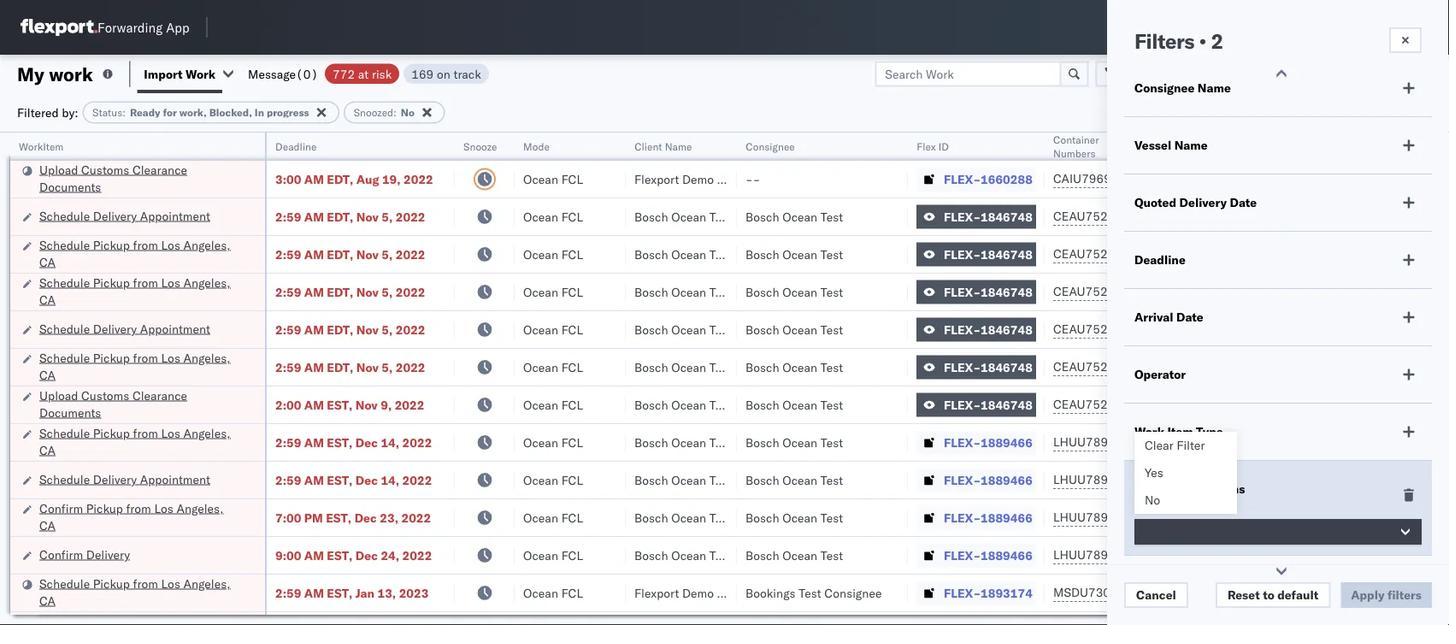 Task type: vqa. For each thing, say whether or not it's contained in the screenshot.
'Confirm Pickup from Los Angeles International Airport'
no



Task type: locate. For each thing, give the bounding box(es) containing it.
5 ocean fcl from the top
[[523, 322, 583, 337]]

3 flex- from the top
[[944, 247, 981, 262]]

work
[[49, 62, 93, 86]]

schedule pickup from los angeles, ca
[[39, 237, 230, 269], [39, 275, 230, 307], [39, 350, 230, 382], [39, 425, 230, 457], [39, 576, 230, 608]]

demo
[[682, 171, 714, 186], [682, 585, 714, 600]]

3 ca from the top
[[39, 367, 56, 382]]

am for 3rd schedule pickup from los angeles, ca link from the bottom of the page
[[304, 360, 324, 375]]

0 horizontal spatial no
[[401, 106, 415, 119]]

1 vertical spatial operator
[[1135, 367, 1186, 382]]

0 vertical spatial omkar savan
[[1378, 284, 1449, 299]]

pickup
[[93, 237, 130, 252], [93, 275, 130, 290], [93, 350, 130, 365], [93, 425, 130, 440], [86, 501, 123, 516], [93, 576, 130, 591]]

operator
[[1378, 140, 1420, 153], [1135, 367, 1186, 382]]

operator down arrival
[[1135, 367, 1186, 382]]

delivery
[[1180, 195, 1227, 210], [93, 208, 137, 223], [93, 321, 137, 336], [93, 472, 137, 487], [86, 547, 130, 562]]

5 schedule pickup from los angeles, ca from the top
[[39, 576, 230, 608]]

lhuu7894563,
[[1054, 434, 1142, 449], [1054, 472, 1142, 487], [1054, 510, 1142, 525], [1054, 547, 1142, 562]]

0 vertical spatial 14,
[[381, 435, 399, 450]]

0 vertical spatial clearance
[[132, 162, 187, 177]]

2 upload customs clearance documents button from the top
[[39, 387, 243, 423]]

2022 for upload customs clearance documents link for 3:00 am edt, aug 19, 2022
[[404, 171, 433, 186]]

delivery inside button
[[86, 547, 130, 562]]

3 schedule from the top
[[39, 275, 90, 290]]

2 flex-1846748 from the top
[[944, 247, 1033, 262]]

ocean fcl
[[523, 171, 583, 186], [523, 209, 583, 224], [523, 247, 583, 262], [523, 284, 583, 299], [523, 322, 583, 337], [523, 360, 583, 375], [523, 397, 583, 412], [523, 435, 583, 450], [523, 472, 583, 487], [523, 510, 583, 525], [523, 548, 583, 563], [523, 585, 583, 600]]

consignee inside button
[[746, 140, 795, 153]]

vessel
[[1135, 138, 1172, 153]]

flex-1889466 button
[[917, 431, 1036, 454], [917, 431, 1036, 454], [917, 468, 1036, 492], [917, 468, 1036, 492], [917, 506, 1036, 530], [917, 506, 1036, 530], [917, 543, 1036, 567], [917, 543, 1036, 567]]

1 horizontal spatial :
[[393, 106, 397, 119]]

upload customs clearance documents for 3:00 am edt, aug 19, 2022
[[39, 162, 187, 194]]

from for 2nd schedule pickup from los angeles, ca link from the top
[[133, 275, 158, 290]]

6 ca from the top
[[39, 593, 56, 608]]

7 resize handle column header from the left
[[1024, 133, 1045, 625]]

0 vertical spatial no
[[401, 106, 415, 119]]

3 hlxu8034992 from the top
[[1235, 284, 1319, 299]]

workitem button
[[10, 136, 248, 153]]

to
[[1263, 587, 1275, 602]]

dec left 24,
[[356, 548, 378, 563]]

flex-1846748 for first schedule pickup from los angeles, ca link from the top of the page
[[944, 247, 1033, 262]]

bosch
[[634, 209, 668, 224], [746, 209, 780, 224], [634, 247, 668, 262], [746, 247, 780, 262], [634, 284, 668, 299], [746, 284, 780, 299], [634, 322, 668, 337], [746, 322, 780, 337], [634, 360, 668, 375], [746, 360, 780, 375], [634, 397, 668, 412], [746, 397, 780, 412], [634, 435, 668, 450], [746, 435, 780, 450], [634, 472, 668, 487], [746, 472, 780, 487], [634, 510, 668, 525], [746, 510, 780, 525], [634, 548, 668, 563], [746, 548, 780, 563]]

1 vertical spatial omkar
[[1378, 510, 1414, 525]]

numbers inside container numbers
[[1054, 147, 1096, 159]]

deadline down the quoted
[[1135, 252, 1186, 267]]

ocean fcl for 5th schedule pickup from los angeles, ca link
[[523, 585, 583, 600]]

clearance for 3:00 am edt, aug 19, 2022
[[132, 162, 187, 177]]

4 am from the top
[[304, 284, 324, 299]]

numbers inside button
[[1227, 140, 1269, 153]]

fcl for 5th schedule pickup from los angeles, ca link
[[561, 585, 583, 600]]

type
[[1196, 424, 1223, 439]]

name inside button
[[665, 140, 692, 153]]

dec down 2:00 am est, nov 9, 2022
[[356, 435, 378, 450]]

est, down 2:00 am est, nov 9, 2022
[[327, 435, 353, 450]]

documents for 2:00
[[39, 405, 101, 420]]

1 vertical spatial ready
[[1135, 481, 1170, 496]]

3 schedule delivery appointment button from the top
[[39, 471, 210, 490]]

delivery for 3rd schedule delivery appointment link
[[93, 472, 137, 487]]

fcl for 3rd schedule delivery appointment link
[[561, 472, 583, 487]]

2 confirm from the top
[[39, 547, 83, 562]]

work,
[[179, 106, 207, 119]]

5,
[[382, 209, 393, 224], [382, 247, 393, 262], [382, 284, 393, 299], [382, 322, 393, 337], [382, 360, 393, 375]]

flexport. image
[[21, 19, 97, 36]]

1 vertical spatial 14,
[[381, 472, 399, 487]]

1 vertical spatial customs
[[81, 388, 129, 403]]

resize handle column header for mode
[[605, 133, 626, 625]]

filtered
[[17, 105, 59, 120]]

1846748
[[981, 209, 1033, 224], [981, 247, 1033, 262], [981, 284, 1033, 299], [981, 322, 1033, 337], [981, 360, 1033, 375], [981, 397, 1033, 412]]

1 vertical spatial upload customs clearance documents
[[39, 388, 187, 420]]

2 flexport demo consignee from the top
[[634, 585, 775, 600]]

2 vertical spatial customs
[[1195, 481, 1245, 496]]

name for client name
[[665, 140, 692, 153]]

0 vertical spatial schedule delivery appointment
[[39, 208, 210, 223]]

3 abcdefg78456546 from the top
[[1165, 510, 1280, 525]]

ready
[[130, 106, 160, 119], [1135, 481, 1170, 496]]

0 vertical spatial documents
[[39, 179, 101, 194]]

name for vessel name
[[1175, 138, 1208, 153]]

from inside confirm pickup from los angeles, ca
[[126, 501, 151, 516]]

2022 for 3rd schedule delivery appointment link
[[402, 472, 432, 487]]

no down yes
[[1145, 493, 1161, 508]]

gaurav jawla
[[1378, 171, 1449, 186], [1378, 209, 1449, 224], [1378, 247, 1449, 262], [1378, 322, 1449, 337]]

for
[[163, 106, 177, 119]]

work left item
[[1135, 424, 1165, 439]]

4 jawla from the top
[[1420, 322, 1449, 337]]

3 uetu5238478 from the top
[[1145, 510, 1228, 525]]

2022 for first schedule pickup from los angeles, ca link from the top of the page
[[396, 247, 425, 262]]

uetu5238478
[[1145, 434, 1228, 449], [1145, 472, 1228, 487], [1145, 510, 1228, 525], [1145, 547, 1228, 562]]

est, left 9,
[[327, 397, 353, 412]]

import work
[[144, 66, 216, 81]]

1 vertical spatial documents
[[39, 405, 101, 420]]

0 horizontal spatial ready
[[130, 106, 160, 119]]

1 omkar from the top
[[1378, 284, 1414, 299]]

batch
[[1354, 66, 1388, 81]]

from for first schedule pickup from los angeles, ca link from the top of the page
[[133, 237, 158, 252]]

3 ceau7522281, from the top
[[1054, 284, 1141, 299]]

7 fcl from the top
[[561, 397, 583, 412]]

numbers down container
[[1054, 147, 1096, 159]]

name right vessel
[[1175, 138, 1208, 153]]

no right snoozed
[[401, 106, 415, 119]]

lhuu7894563, uetu5238478 down yes
[[1054, 510, 1228, 525]]

0 horizontal spatial deadline
[[275, 140, 317, 153]]

numbers up ymluw236679313
[[1227, 140, 1269, 153]]

am for upload customs clearance documents link for 3:00 am edt, aug 19, 2022
[[304, 171, 324, 186]]

status
[[92, 106, 122, 119]]

0 vertical spatial deadline
[[275, 140, 317, 153]]

•
[[1199, 28, 1207, 54]]

upload customs clearance documents link for 3:00 am edt, aug 19, 2022
[[39, 161, 243, 195]]

2 omkar from the top
[[1378, 510, 1414, 525]]

1 vertical spatial upload customs clearance documents link
[[39, 387, 243, 421]]

3 5, from the top
[[382, 284, 393, 299]]

deadline inside button
[[275, 140, 317, 153]]

4 1889466 from the top
[[981, 548, 1033, 563]]

schedule delivery appointment
[[39, 208, 210, 223], [39, 321, 210, 336], [39, 472, 210, 487]]

2 schedule delivery appointment button from the top
[[39, 320, 210, 339]]

2 uetu5238478 from the top
[[1145, 472, 1228, 487]]

savan for lhuu7894563, uetu5238478
[[1418, 510, 1449, 525]]

19,
[[382, 171, 401, 186]]

10 am from the top
[[304, 548, 324, 563]]

est, for upload customs clearance documents link related to 2:00 am est, nov 9, 2022
[[327, 397, 353, 412]]

demo left bookings
[[682, 585, 714, 600]]

2 flex-1889466 from the top
[[944, 472, 1033, 487]]

0 vertical spatial omkar
[[1378, 284, 1414, 299]]

14, up 23,
[[381, 472, 399, 487]]

2:59 for 1st schedule pickup from los angeles, ca button from the bottom
[[275, 585, 301, 600]]

test
[[710, 209, 732, 224], [821, 209, 843, 224], [710, 247, 732, 262], [821, 247, 843, 262], [710, 284, 732, 299], [821, 284, 843, 299], [710, 322, 732, 337], [821, 322, 843, 337], [710, 360, 732, 375], [821, 360, 843, 375], [710, 397, 732, 412], [821, 397, 843, 412], [710, 435, 732, 450], [821, 435, 843, 450], [710, 472, 732, 487], [821, 472, 843, 487], [710, 510, 732, 525], [821, 510, 843, 525], [710, 548, 732, 563], [821, 548, 843, 563], [799, 585, 821, 600]]

am
[[304, 171, 324, 186], [304, 209, 324, 224], [304, 247, 324, 262], [304, 284, 324, 299], [304, 322, 324, 337], [304, 360, 324, 375], [304, 397, 324, 412], [304, 435, 324, 450], [304, 472, 324, 487], [304, 548, 324, 563], [304, 585, 324, 600]]

schedule pickup from los angeles, ca link
[[39, 236, 243, 271], [39, 274, 243, 308], [39, 349, 243, 384], [39, 425, 243, 459], [39, 575, 243, 609]]

1 horizontal spatial operator
[[1378, 140, 1420, 153]]

lhuu7894563, uetu5238478 up cancel
[[1054, 547, 1228, 562]]

demo down client name button
[[682, 171, 714, 186]]

8 ocean fcl from the top
[[523, 435, 583, 450]]

flexport demo consignee for bookings
[[634, 585, 775, 600]]

2:59 am edt, nov 5, 2022 for first schedule pickup from los angeles, ca link from the top of the page
[[275, 247, 425, 262]]

savan
[[1418, 284, 1449, 299], [1418, 510, 1449, 525]]

0 vertical spatial customs
[[81, 162, 129, 177]]

ready left for on the left of page
[[130, 106, 160, 119]]

0 vertical spatial upload customs clearance documents button
[[39, 161, 243, 197]]

1 vertical spatial schedule delivery appointment button
[[39, 320, 210, 339]]

msdu7304509
[[1054, 585, 1141, 600]]

1 schedule delivery appointment button from the top
[[39, 207, 210, 226]]

schedule
[[39, 208, 90, 223], [39, 237, 90, 252], [39, 275, 90, 290], [39, 321, 90, 336], [39, 350, 90, 365], [39, 425, 90, 440], [39, 472, 90, 487], [39, 576, 90, 591]]

ceau7522281, for third schedule pickup from los angeles, ca button
[[1054, 359, 1141, 374]]

list box
[[1135, 432, 1237, 514]]

Search Work text field
[[875, 61, 1061, 87]]

item
[[1168, 424, 1193, 439]]

no
[[401, 106, 415, 119], [1145, 493, 1161, 508]]

2 resize handle column header from the left
[[434, 133, 455, 625]]

0 horizontal spatial numbers
[[1054, 147, 1096, 159]]

1889466 for confirm pickup from los angeles, ca
[[981, 510, 1033, 525]]

abcdefg78456546 for confirm pickup from los angeles, ca
[[1165, 510, 1280, 525]]

am for 2nd schedule pickup from los angeles, ca link from the top
[[304, 284, 324, 299]]

9:00
[[275, 548, 301, 563]]

operator down batch action at the right of page
[[1378, 140, 1420, 153]]

1 vertical spatial no
[[1145, 493, 1161, 508]]

: for snoozed
[[393, 106, 397, 119]]

flex id
[[917, 140, 949, 153]]

24,
[[381, 548, 399, 563]]

delivery for first schedule delivery appointment link
[[93, 208, 137, 223]]

est, left the jan
[[327, 585, 353, 600]]

filter
[[1177, 438, 1205, 453]]

1 horizontal spatial no
[[1145, 493, 1161, 508]]

1 vertical spatial schedule delivery appointment link
[[39, 320, 210, 337]]

est, up 2:59 am est, jan 13, 2023
[[327, 548, 353, 563]]

2:00
[[275, 397, 301, 412]]

resize handle column header for flex id
[[1024, 133, 1045, 625]]

date down ymluw236679313
[[1230, 195, 1257, 210]]

est, up 7:00 pm est, dec 23, 2022 at the left bottom of the page
[[327, 472, 353, 487]]

2 demo from the top
[[682, 585, 714, 600]]

1 schedule delivery appointment from the top
[[39, 208, 210, 223]]

4 1846748 from the top
[[981, 322, 1033, 337]]

3 am from the top
[[304, 247, 324, 262]]

name
[[1198, 80, 1231, 95], [1175, 138, 1208, 153], [665, 140, 692, 153]]

2023
[[399, 585, 429, 600]]

angeles, inside confirm pickup from los angeles, ca
[[177, 501, 224, 516]]

fcl for upload customs clearance documents link related to 2:00 am est, nov 9, 2022
[[561, 397, 583, 412]]

filtered by:
[[17, 105, 78, 120]]

documents for 3:00
[[39, 179, 101, 194]]

1 jawla from the top
[[1420, 171, 1449, 186]]

resize handle column header for consignee
[[888, 133, 908, 625]]

14, down 9,
[[381, 435, 399, 450]]

upload customs clearance documents button for 2:00 am est, nov 9, 2022
[[39, 387, 243, 423]]

bookings
[[746, 585, 796, 600]]

8 2:59 from the top
[[275, 585, 301, 600]]

appointment
[[140, 208, 210, 223], [140, 321, 210, 336], [140, 472, 210, 487]]

dec left 23,
[[355, 510, 377, 525]]

1 savan from the top
[[1418, 284, 1449, 299]]

1 flexport demo consignee from the top
[[634, 171, 775, 186]]

1 1846748 from the top
[[981, 209, 1033, 224]]

0 vertical spatial schedule delivery appointment button
[[39, 207, 210, 226]]

1 upload customs clearance documents link from the top
[[39, 161, 243, 195]]

name for consignee name
[[1198, 80, 1231, 95]]

1 uetu5238478 from the top
[[1145, 434, 1228, 449]]

2 1889466 from the top
[[981, 472, 1033, 487]]

0 vertical spatial confirm
[[39, 501, 83, 516]]

2 edt, from the top
[[327, 209, 354, 224]]

4 edt, from the top
[[327, 284, 354, 299]]

abcdefg78456546 for schedule pickup from los angeles, ca
[[1165, 435, 1280, 450]]

1 vertical spatial upload
[[39, 388, 78, 403]]

1 horizontal spatial deadline
[[1135, 252, 1186, 267]]

1 vertical spatial clearance
[[132, 388, 187, 403]]

0 vertical spatial demo
[[682, 171, 714, 186]]

omkar savan for lhuu7894563, uetu5238478
[[1378, 510, 1449, 525]]

lhuu7894563, uetu5238478
[[1054, 434, 1228, 449], [1054, 472, 1228, 487], [1054, 510, 1228, 525], [1054, 547, 1228, 562]]

omkar savan
[[1378, 284, 1449, 299], [1378, 510, 1449, 525]]

0 vertical spatial flexport demo consignee
[[634, 171, 775, 186]]

1 vertical spatial confirm
[[39, 547, 83, 562]]

0 vertical spatial flexport
[[634, 171, 679, 186]]

fcl for 2nd schedule pickup from los angeles, ca link from the top
[[561, 284, 583, 299]]

angeles,
[[183, 237, 230, 252], [183, 275, 230, 290], [183, 350, 230, 365], [183, 425, 230, 440], [177, 501, 224, 516], [183, 576, 230, 591]]

169
[[412, 66, 434, 81]]

1 horizontal spatial date
[[1230, 195, 1257, 210]]

savan for ceau7522281, hlxu6269489, hlxu8034992
[[1418, 284, 1449, 299]]

1 horizontal spatial work
[[1135, 424, 1165, 439]]

1 vertical spatial omkar savan
[[1378, 510, 1449, 525]]

flexport demo consignee for -
[[634, 171, 775, 186]]

2:59 for third schedule pickup from los angeles, ca button
[[275, 360, 301, 375]]

5 flex-1846748 from the top
[[944, 360, 1033, 375]]

2:59 am est, dec 14, 2022 up 7:00 pm est, dec 23, 2022 at the left bottom of the page
[[275, 472, 432, 487]]

mbl/mawb
[[1165, 140, 1224, 153]]

3 resize handle column header from the left
[[494, 133, 515, 625]]

1 vertical spatial demo
[[682, 585, 714, 600]]

4 test123456 from the top
[[1165, 322, 1237, 337]]

1 lhuu7894563, uetu5238478 from the top
[[1054, 434, 1228, 449]]

name down 2
[[1198, 80, 1231, 95]]

2 : from the left
[[393, 106, 397, 119]]

from
[[133, 237, 158, 252], [133, 275, 158, 290], [133, 350, 158, 365], [133, 425, 158, 440], [126, 501, 151, 516], [133, 576, 158, 591]]

flexport for bookings test consignee
[[634, 585, 679, 600]]

2022 for 2nd schedule pickup from los angeles, ca link from the top
[[396, 284, 425, 299]]

est, for 2nd schedule pickup from los angeles, ca link from the bottom
[[327, 435, 353, 450]]

flex-1660288 button
[[917, 167, 1036, 191], [917, 167, 1036, 191]]

confirm down confirm pickup from los angeles, ca
[[39, 547, 83, 562]]

1 appointment from the top
[[140, 208, 210, 223]]

numbers for mbl/mawb numbers
[[1227, 140, 1269, 153]]

filters
[[1135, 28, 1195, 54]]

5 resize handle column header from the left
[[717, 133, 737, 625]]

6 ocean fcl from the top
[[523, 360, 583, 375]]

bosch ocean test
[[634, 209, 732, 224], [746, 209, 843, 224], [634, 247, 732, 262], [746, 247, 843, 262], [634, 284, 732, 299], [746, 284, 843, 299], [634, 322, 732, 337], [746, 322, 843, 337], [634, 360, 732, 375], [746, 360, 843, 375], [634, 397, 732, 412], [746, 397, 843, 412], [634, 435, 732, 450], [746, 435, 843, 450], [634, 472, 732, 487], [746, 472, 843, 487], [634, 510, 732, 525], [746, 510, 843, 525], [634, 548, 732, 563], [746, 548, 843, 563]]

customs for 2:00 am est, nov 9, 2022
[[81, 388, 129, 403]]

1 vertical spatial 2:59 am est, dec 14, 2022
[[275, 472, 432, 487]]

1 horizontal spatial ready
[[1135, 481, 1170, 496]]

0 vertical spatial upload
[[39, 162, 78, 177]]

1 am from the top
[[304, 171, 324, 186]]

risk
[[372, 66, 392, 81]]

--
[[746, 171, 761, 186]]

for
[[1173, 481, 1192, 496]]

1 vertical spatial flexport demo consignee
[[634, 585, 775, 600]]

3:00
[[275, 171, 301, 186]]

confirm delivery link
[[39, 546, 130, 563]]

0 horizontal spatial :
[[122, 106, 126, 119]]

1 schedule from the top
[[39, 208, 90, 223]]

1 vertical spatial flexport
[[634, 585, 679, 600]]

mode
[[523, 140, 550, 153]]

1 lhuu7894563, from the top
[[1054, 434, 1142, 449]]

1 14, from the top
[[381, 435, 399, 450]]

2:59 am est, dec 14, 2022
[[275, 435, 432, 450], [275, 472, 432, 487]]

hlxu8034992 for 2nd schedule pickup from los angeles, ca button from the top of the page
[[1235, 284, 1319, 299]]

5 2:59 am edt, nov 5, 2022 from the top
[[275, 360, 425, 375]]

1 schedule pickup from los angeles, ca button from the top
[[39, 236, 243, 272]]

date right arrival
[[1177, 310, 1204, 325]]

work right import
[[186, 66, 216, 81]]

upload customs clearance documents link
[[39, 161, 243, 195], [39, 387, 243, 421]]

0 vertical spatial appointment
[[140, 208, 210, 223]]

14,
[[381, 435, 399, 450], [381, 472, 399, 487]]

resize handle column header
[[245, 133, 265, 625], [434, 133, 455, 625], [494, 133, 515, 625], [605, 133, 626, 625], [717, 133, 737, 625], [888, 133, 908, 625], [1024, 133, 1045, 625], [1136, 133, 1156, 625], [1349, 133, 1370, 625], [1419, 133, 1439, 625]]

0 vertical spatial ready
[[130, 106, 160, 119]]

ocean fcl for upload customs clearance documents link for 3:00 am edt, aug 19, 2022
[[523, 171, 583, 186]]

ceau7522281, hlxu6269489, hlxu8034992 for 3rd schedule pickup from los angeles, ca link from the bottom of the page
[[1054, 359, 1319, 374]]

0 vertical spatial 2:59 am est, dec 14, 2022
[[275, 435, 432, 450]]

6 flex-1846748 from the top
[[944, 397, 1033, 412]]

1 gaurav from the top
[[1378, 171, 1417, 186]]

dec for schedule delivery appointment
[[356, 472, 378, 487]]

jan
[[356, 585, 375, 600]]

2022 for 3rd schedule pickup from los angeles, ca link from the bottom of the page
[[396, 360, 425, 375]]

2 schedule delivery appointment from the top
[[39, 321, 210, 336]]

1 vertical spatial schedule delivery appointment
[[39, 321, 210, 336]]

ca
[[39, 254, 56, 269], [39, 292, 56, 307], [39, 367, 56, 382], [39, 443, 56, 457], [39, 518, 56, 533], [39, 593, 56, 608]]

10 ocean fcl from the top
[[523, 510, 583, 525]]

4 2:59 from the top
[[275, 322, 301, 337]]

resize handle column header for workitem
[[245, 133, 265, 625]]

0 vertical spatial upload customs clearance documents link
[[39, 161, 243, 195]]

5 hlxu6269489, from the top
[[1144, 359, 1232, 374]]

omkar
[[1378, 284, 1414, 299], [1378, 510, 1414, 525]]

consignee name
[[1135, 80, 1231, 95]]

hlxu8034992
[[1235, 209, 1319, 224], [1235, 246, 1319, 261], [1235, 284, 1319, 299], [1235, 322, 1319, 336], [1235, 359, 1319, 374], [1235, 397, 1319, 412]]

flexport for --
[[634, 171, 679, 186]]

demo for bookings
[[682, 585, 714, 600]]

12 ocean fcl from the top
[[523, 585, 583, 600]]

2 vertical spatial clearance
[[1135, 493, 1193, 508]]

4 gaurav from the top
[[1378, 322, 1417, 337]]

dec up 7:00 pm est, dec 23, 2022 at the left bottom of the page
[[356, 472, 378, 487]]

3 ceau7522281, hlxu6269489, hlxu8034992 from the top
[[1054, 284, 1319, 299]]

ocean fcl for 3rd schedule pickup from los angeles, ca link from the bottom of the page
[[523, 360, 583, 375]]

flex-1889466
[[944, 435, 1033, 450], [944, 472, 1033, 487], [944, 510, 1033, 525], [944, 548, 1033, 563]]

1 vertical spatial upload customs clearance documents button
[[39, 387, 243, 423]]

hlxu6269489, for 3rd schedule pickup from los angeles, ca link from the bottom of the page
[[1144, 359, 1232, 374]]

0 horizontal spatial work
[[186, 66, 216, 81]]

1 documents from the top
[[39, 179, 101, 194]]

customs inside the ready for customs clearance
[[1195, 481, 1245, 496]]

confirm inside confirm pickup from los angeles, ca
[[39, 501, 83, 516]]

deadline up 3:00
[[275, 140, 317, 153]]

5 ceau7522281, hlxu6269489, hlxu8034992 from the top
[[1054, 359, 1319, 374]]

ca inside confirm pickup from los angeles, ca
[[39, 518, 56, 533]]

2 vertical spatial schedule delivery appointment link
[[39, 471, 210, 488]]

fcl for upload customs clearance documents link for 3:00 am edt, aug 19, 2022
[[561, 171, 583, 186]]

7 ocean fcl from the top
[[523, 397, 583, 412]]

0 vertical spatial upload customs clearance documents
[[39, 162, 187, 194]]

0 horizontal spatial date
[[1177, 310, 1204, 325]]

2:59 am edt, nov 5, 2022 for 2nd schedule pickup from los angeles, ca link from the top
[[275, 284, 425, 299]]

2 vertical spatial appointment
[[140, 472, 210, 487]]

2:59 am est, dec 14, 2022 for schedule delivery appointment
[[275, 472, 432, 487]]

3 flex-1846748 from the top
[[944, 284, 1033, 299]]

2 lhuu7894563, from the top
[[1054, 472, 1142, 487]]

delivery for 'confirm delivery' link
[[86, 547, 130, 562]]

test123456
[[1165, 209, 1237, 224], [1165, 247, 1237, 262], [1165, 284, 1237, 299], [1165, 322, 1237, 337], [1165, 360, 1237, 375], [1165, 397, 1237, 412]]

11 flex- from the top
[[944, 548, 981, 563]]

nov
[[356, 209, 379, 224], [356, 247, 379, 262], [356, 284, 379, 299], [356, 322, 379, 337], [356, 360, 379, 375], [356, 397, 378, 412]]

3 1846748 from the top
[[981, 284, 1033, 299]]

1 vertical spatial appointment
[[140, 321, 210, 336]]

0 vertical spatial savan
[[1418, 284, 1449, 299]]

1 vertical spatial savan
[[1418, 510, 1449, 525]]

documents
[[39, 179, 101, 194], [39, 405, 101, 420]]

ymluw236679313
[[1165, 171, 1275, 186]]

name right client
[[665, 140, 692, 153]]

6 1846748 from the top
[[981, 397, 1033, 412]]

est,
[[327, 397, 353, 412], [327, 435, 353, 450], [327, 472, 353, 487], [326, 510, 352, 525], [327, 548, 353, 563], [327, 585, 353, 600]]

2 vertical spatial schedule delivery appointment button
[[39, 471, 210, 490]]

confirm up confirm delivery
[[39, 501, 83, 516]]

aug
[[356, 171, 379, 186]]

2:59 am est, dec 14, 2022 down 2:00 am est, nov 9, 2022
[[275, 435, 432, 450]]

upload for 2:00 am est, nov 9, 2022
[[39, 388, 78, 403]]

1 vertical spatial date
[[1177, 310, 1204, 325]]

2 upload from the top
[[39, 388, 78, 403]]

ready down yes
[[1135, 481, 1170, 496]]

lhuu7894563, uetu5238478 up yes
[[1054, 434, 1228, 449]]

1 1889466 from the top
[[981, 435, 1033, 450]]

2 vertical spatial schedule delivery appointment
[[39, 472, 210, 487]]

lhuu7894563, uetu5238478 down clear
[[1054, 472, 1228, 487]]

2 2:59 am est, dec 14, 2022 from the top
[[275, 472, 432, 487]]

schedule delivery appointment link
[[39, 207, 210, 224], [39, 320, 210, 337], [39, 471, 210, 488]]

los
[[161, 237, 180, 252], [161, 275, 180, 290], [161, 350, 180, 365], [161, 425, 180, 440], [154, 501, 173, 516], [161, 576, 180, 591]]

quoted
[[1135, 195, 1177, 210]]

est, right pm
[[326, 510, 352, 525]]

1 horizontal spatial numbers
[[1227, 140, 1269, 153]]

flex id button
[[908, 136, 1028, 153]]

from for confirm pickup from los angeles, ca 'link'
[[126, 501, 151, 516]]

0 vertical spatial schedule delivery appointment link
[[39, 207, 210, 224]]

1 ocean fcl from the top
[[523, 171, 583, 186]]



Task type: describe. For each thing, give the bounding box(es) containing it.
2 test123456 from the top
[[1165, 247, 1237, 262]]

numbers for container numbers
[[1054, 147, 1096, 159]]

am for 3rd schedule delivery appointment link
[[304, 472, 324, 487]]

8 flex- from the top
[[944, 435, 981, 450]]

(0)
[[296, 66, 318, 81]]

id
[[939, 140, 949, 153]]

deadline button
[[267, 136, 438, 153]]

container numbers
[[1054, 133, 1099, 159]]

4 flex-1889466 from the top
[[944, 548, 1033, 563]]

container numbers button
[[1045, 129, 1139, 160]]

4 ceau7522281, from the top
[[1054, 322, 1141, 336]]

mbl/mawb numbers button
[[1156, 136, 1353, 153]]

customs for 3:00 am edt, aug 19, 2022
[[81, 162, 129, 177]]

ceau7522281, for 2nd schedule pickup from los angeles, ca button from the top of the page
[[1054, 284, 1141, 299]]

5 schedule pickup from los angeles, ca button from the top
[[39, 575, 243, 611]]

default
[[1278, 587, 1319, 602]]

omkar savan for ceau7522281, hlxu6269489, hlxu8034992
[[1378, 284, 1449, 299]]

import
[[144, 66, 183, 81]]

appointment for 3rd schedule delivery appointment link
[[140, 472, 210, 487]]

ocean fcl for 2nd schedule pickup from los angeles, ca link from the bottom
[[523, 435, 583, 450]]

bookings test consignee
[[746, 585, 882, 600]]

6 flex- from the top
[[944, 360, 981, 375]]

11 ocean fcl from the top
[[523, 548, 583, 563]]

schedule delivery appointment for 2nd schedule delivery appointment link from the bottom
[[39, 321, 210, 336]]

2 gaurav from the top
[[1378, 209, 1417, 224]]

2 schedule pickup from los angeles, ca from the top
[[39, 275, 230, 307]]

demo for -
[[682, 171, 714, 186]]

1889466 for schedule pickup from los angeles, ca
[[981, 435, 1033, 450]]

5 test123456 from the top
[[1165, 360, 1237, 375]]

snoozed
[[354, 106, 393, 119]]

1 - from the left
[[746, 171, 753, 186]]

clearance inside the ready for customs clearance
[[1135, 493, 1193, 508]]

1 schedule pickup from los angeles, ca link from the top
[[39, 236, 243, 271]]

my
[[17, 62, 44, 86]]

4 schedule from the top
[[39, 321, 90, 336]]

work item type
[[1135, 424, 1223, 439]]

2:59 for first the schedule delivery appointment button from the bottom
[[275, 472, 301, 487]]

container
[[1054, 133, 1099, 146]]

hlxu6269489, for first schedule pickup from los angeles, ca link from the top of the page
[[1144, 246, 1232, 261]]

flex-1846748 for upload customs clearance documents link related to 2:00 am est, nov 9, 2022
[[944, 397, 1033, 412]]

est, for 5th schedule pickup from los angeles, ca link
[[327, 585, 353, 600]]

23,
[[380, 510, 399, 525]]

clear filter
[[1145, 438, 1205, 453]]

2 am from the top
[[304, 209, 324, 224]]

ocean fcl for confirm pickup from los angeles, ca 'link'
[[523, 510, 583, 525]]

1 ceau7522281, from the top
[[1054, 209, 1141, 224]]

ocean fcl for 3rd schedule delivery appointment link
[[523, 472, 583, 487]]

0 vertical spatial work
[[186, 66, 216, 81]]

in
[[255, 106, 264, 119]]

4 uetu5238478 from the top
[[1145, 547, 1228, 562]]

ceau7522281, hlxu6269489, hlxu8034992 for first schedule pickup from los angeles, ca link from the top of the page
[[1054, 246, 1319, 261]]

2 flex- from the top
[[944, 209, 981, 224]]

0 vertical spatial operator
[[1378, 140, 1420, 153]]

5 fcl from the top
[[561, 322, 583, 337]]

3:00 am edt, aug 19, 2022
[[275, 171, 433, 186]]

by:
[[62, 105, 78, 120]]

2022 for upload customs clearance documents link related to 2:00 am est, nov 9, 2022
[[395, 397, 424, 412]]

4 2:59 am edt, nov 5, 2022 from the top
[[275, 322, 425, 337]]

flex-1889466 for confirm pickup from los angeles, ca
[[944, 510, 1033, 525]]

fcl for 3rd schedule pickup from los angeles, ca link from the bottom of the page
[[561, 360, 583, 375]]

4 ceau7522281, hlxu6269489, hlxu8034992 from the top
[[1054, 322, 1319, 336]]

filters • 2
[[1135, 28, 1224, 54]]

6 edt, from the top
[[327, 360, 354, 375]]

2 - from the left
[[753, 171, 761, 186]]

fcl for first schedule pickup from los angeles, ca link from the top of the page
[[561, 247, 583, 262]]

2 jawla from the top
[[1420, 209, 1449, 224]]

0 vertical spatial date
[[1230, 195, 1257, 210]]

1 gaurav jawla from the top
[[1378, 171, 1449, 186]]

1 5, from the top
[[382, 209, 393, 224]]

2:59 am est, jan 13, 2023
[[275, 585, 429, 600]]

blocked,
[[209, 106, 252, 119]]

3 gaurav from the top
[[1378, 247, 1417, 262]]

est, for 3rd schedule delivery appointment link
[[327, 472, 353, 487]]

delivery for 2nd schedule delivery appointment link from the bottom
[[93, 321, 137, 336]]

pickup inside confirm pickup from los angeles, ca
[[86, 501, 123, 516]]

reset to default
[[1228, 587, 1319, 602]]

yes
[[1145, 465, 1164, 480]]

3 gaurav jawla from the top
[[1378, 247, 1449, 262]]

5 5, from the top
[[382, 360, 393, 375]]

quoted delivery date
[[1135, 195, 1257, 210]]

flex-1889466 for schedule pickup from los angeles, ca
[[944, 435, 1033, 450]]

3 edt, from the top
[[327, 247, 354, 262]]

hlxu6269489, for 2nd schedule pickup from los angeles, ca link from the top
[[1144, 284, 1232, 299]]

abcdefg78456546 for schedule delivery appointment
[[1165, 472, 1280, 487]]

772
[[333, 66, 355, 81]]

0 horizontal spatial operator
[[1135, 367, 1186, 382]]

5 flex- from the top
[[944, 322, 981, 337]]

1660288
[[981, 171, 1033, 186]]

confirm delivery button
[[39, 546, 130, 565]]

los inside confirm pickup from los angeles, ca
[[154, 501, 173, 516]]

client name
[[634, 140, 692, 153]]

10 flex- from the top
[[944, 510, 981, 525]]

4 lhuu7894563, from the top
[[1054, 547, 1142, 562]]

4 flex-1846748 from the top
[[944, 322, 1033, 337]]

2:00 am est, nov 9, 2022
[[275, 397, 424, 412]]

upload customs clearance documents link for 2:00 am est, nov 9, 2022
[[39, 387, 243, 421]]

snooze
[[463, 140, 497, 153]]

lhuu7894563, for schedule delivery appointment
[[1054, 472, 1142, 487]]

4 schedule pickup from los angeles, ca button from the top
[[39, 425, 243, 460]]

flex-1893174
[[944, 585, 1033, 600]]

1889466 for schedule delivery appointment
[[981, 472, 1033, 487]]

4 5, from the top
[[382, 322, 393, 337]]

at
[[358, 66, 369, 81]]

reset to default button
[[1216, 582, 1331, 608]]

fcl for 2nd schedule pickup from los angeles, ca link from the bottom
[[561, 435, 583, 450]]

clear
[[1145, 438, 1174, 453]]

: for status
[[122, 106, 126, 119]]

2 1846748 from the top
[[981, 247, 1033, 262]]

2 ca from the top
[[39, 292, 56, 307]]

8 schedule from the top
[[39, 576, 90, 591]]

maeu9736123
[[1165, 585, 1251, 600]]

1 ca from the top
[[39, 254, 56, 269]]

ceau7522281, for fifth schedule pickup from los angeles, ca button from the bottom of the page
[[1054, 246, 1141, 261]]

4 hlxu6269489, from the top
[[1144, 322, 1232, 336]]

2 schedule delivery appointment link from the top
[[39, 320, 210, 337]]

upload for 3:00 am edt, aug 19, 2022
[[39, 162, 78, 177]]

uetu5238478 for schedule delivery appointment
[[1145, 472, 1228, 487]]

lhuu7894563, uetu5238478 for schedule delivery appointment
[[1054, 472, 1228, 487]]

from for 5th schedule pickup from los angeles, ca link
[[133, 576, 158, 591]]

5 am from the top
[[304, 322, 324, 337]]

hlxu8034992 for fifth schedule pickup from los angeles, ca button from the bottom of the page
[[1235, 246, 1319, 261]]

6 schedule from the top
[[39, 425, 90, 440]]

appointment for 2nd schedule delivery appointment link from the bottom
[[140, 321, 210, 336]]

appointment for first schedule delivery appointment link
[[140, 208, 210, 223]]

arrival
[[1135, 310, 1174, 325]]

772 at risk
[[333, 66, 392, 81]]

2:59 for fifth schedule pickup from los angeles, ca button from the bottom of the page
[[275, 247, 301, 262]]

7 flex- from the top
[[944, 397, 981, 412]]

2 schedule pickup from los angeles, ca link from the top
[[39, 274, 243, 308]]

ceau7522281, hlxu6269489, hlxu8034992 for upload customs clearance documents link related to 2:00 am est, nov 9, 2022
[[1054, 397, 1319, 412]]

3 jawla from the top
[[1420, 247, 1449, 262]]

1 schedule pickup from los angeles, ca from the top
[[39, 237, 230, 269]]

4 schedule pickup from los angeles, ca from the top
[[39, 425, 230, 457]]

4 ca from the top
[[39, 443, 56, 457]]

flex
[[917, 140, 936, 153]]

cancel button
[[1124, 582, 1188, 608]]

forwarding
[[97, 19, 163, 35]]

snoozed : no
[[354, 106, 415, 119]]

mbl/mawb numbers
[[1165, 140, 1269, 153]]

fcl for confirm pickup from los angeles, ca 'link'
[[561, 510, 583, 525]]

client name button
[[626, 136, 720, 153]]

5 schedule pickup from los angeles, ca link from the top
[[39, 575, 243, 609]]

1 vertical spatial deadline
[[1135, 252, 1186, 267]]

2 ocean fcl from the top
[[523, 209, 583, 224]]

1 edt, from the top
[[327, 171, 354, 186]]

9 resize handle column header from the left
[[1349, 133, 1370, 625]]

am for 5th schedule pickup from los angeles, ca link
[[304, 585, 324, 600]]

upload customs clearance documents for 2:00 am est, nov 9, 2022
[[39, 388, 187, 420]]

2 schedule from the top
[[39, 237, 90, 252]]

14, for schedule pickup from los angeles, ca
[[381, 435, 399, 450]]

7 schedule from the top
[[39, 472, 90, 487]]

1 flex- from the top
[[944, 171, 981, 186]]

schedule delivery appointment for first schedule delivery appointment link
[[39, 208, 210, 223]]

lhuu7894563, uetu5238478 for confirm pickup from los angeles, ca
[[1054, 510, 1228, 525]]

1893174
[[981, 585, 1033, 600]]

confirm delivery
[[39, 547, 130, 562]]

9:00 am est, dec 24, 2022
[[275, 548, 432, 563]]

am for first schedule pickup from los angeles, ca link from the top of the page
[[304, 247, 324, 262]]

lhuu7894563, for schedule pickup from los angeles, ca
[[1054, 434, 1142, 449]]

11 fcl from the top
[[561, 548, 583, 563]]

confirm pickup from los angeles, ca button
[[39, 500, 243, 536]]

9 flex- from the top
[[944, 472, 981, 487]]

7:00 pm est, dec 23, 2022
[[275, 510, 431, 525]]

progress
[[267, 106, 309, 119]]

13,
[[378, 585, 396, 600]]

1 hlxu8034992 from the top
[[1235, 209, 1319, 224]]

flex-1660288
[[944, 171, 1033, 186]]

1 test123456 from the top
[[1165, 209, 1237, 224]]

forwarding app
[[97, 19, 190, 35]]

ceau7522281, hlxu6269489, hlxu8034992 for 2nd schedule pickup from los angeles, ca link from the top
[[1054, 284, 1319, 299]]

4 gaurav jawla from the top
[[1378, 322, 1449, 337]]

1 vertical spatial work
[[1135, 424, 1165, 439]]

169 on track
[[412, 66, 481, 81]]

2 schedule pickup from los angeles, ca button from the top
[[39, 274, 243, 310]]

arrival date
[[1135, 310, 1204, 325]]

1 ceau7522281, hlxu6269489, hlxu8034992 from the top
[[1054, 209, 1319, 224]]

uetu5238478 for confirm pickup from los angeles, ca
[[1145, 510, 1228, 525]]

flex-1846748 for 3rd schedule pickup from los angeles, ca link from the bottom of the page
[[944, 360, 1033, 375]]

app
[[166, 19, 190, 35]]

import work button
[[144, 66, 216, 81]]

exception
[[1182, 66, 1238, 81]]

14, for schedule delivery appointment
[[381, 472, 399, 487]]

resize handle column header for container numbers
[[1136, 133, 1156, 625]]

2
[[1211, 28, 1224, 54]]

action
[[1391, 66, 1428, 81]]

cancel
[[1136, 587, 1176, 602]]

5 schedule from the top
[[39, 350, 90, 365]]

confirm pickup from los angeles, ca link
[[39, 500, 243, 534]]

5 edt, from the top
[[327, 322, 354, 337]]

3 test123456 from the top
[[1165, 284, 1237, 299]]

2 5, from the top
[[382, 247, 393, 262]]

Search Shipments (/) text field
[[1122, 15, 1287, 40]]

5 1846748 from the top
[[981, 360, 1033, 375]]

lhuu7894563, for confirm pickup from los angeles, ca
[[1054, 510, 1142, 525]]

message (0)
[[248, 66, 318, 81]]

schedule delivery appointment for 3rd schedule delivery appointment link
[[39, 472, 210, 487]]

2:59 for 2nd schedule pickup from los angeles, ca button from the top of the page
[[275, 284, 301, 299]]

omkar for ceau7522281, hlxu6269489, hlxu8034992
[[1378, 284, 1414, 299]]

4 abcdefg78456546 from the top
[[1165, 548, 1280, 563]]

am for 2nd schedule pickup from los angeles, ca link from the bottom
[[304, 435, 324, 450]]

1 schedule delivery appointment link from the top
[[39, 207, 210, 224]]

3 schedule delivery appointment link from the top
[[39, 471, 210, 488]]

pm
[[304, 510, 323, 525]]

4 hlxu8034992 from the top
[[1235, 322, 1319, 336]]

ready inside the ready for customs clearance
[[1135, 481, 1170, 496]]

resize handle column header for client name
[[717, 133, 737, 625]]

7:00
[[275, 510, 301, 525]]

confirm pickup from los angeles, ca
[[39, 501, 224, 533]]

hlxu6269489, for upload customs clearance documents link related to 2:00 am est, nov 9, 2022
[[1144, 397, 1232, 412]]

1 hlxu6269489, from the top
[[1144, 209, 1232, 224]]

dec for confirm pickup from los angeles, ca
[[355, 510, 377, 525]]

ready for customs clearance
[[1135, 481, 1245, 508]]

2 gaurav jawla from the top
[[1378, 209, 1449, 224]]

ocean fcl for upload customs clearance documents link related to 2:00 am est, nov 9, 2022
[[523, 397, 583, 412]]

batch action
[[1354, 66, 1428, 81]]

3 schedule pickup from los angeles, ca link from the top
[[39, 349, 243, 384]]

hlxu8034992 for 2:00 am est, nov 9, 2022 upload customs clearance documents button
[[1235, 397, 1319, 412]]

list box containing clear filter
[[1135, 432, 1237, 514]]

ocean fcl for first schedule pickup from los angeles, ca link from the top of the page
[[523, 247, 583, 262]]

status : ready for work, blocked, in progress
[[92, 106, 309, 119]]

actions
[[1398, 140, 1434, 153]]

2:59 am est, dec 14, 2022 for schedule pickup from los angeles, ca
[[275, 435, 432, 450]]

from for 2nd schedule pickup from los angeles, ca link from the bottom
[[133, 425, 158, 440]]

workitem
[[19, 140, 64, 153]]

12 flex- from the top
[[944, 585, 981, 600]]

client
[[634, 140, 662, 153]]

file exception
[[1158, 66, 1238, 81]]

6 test123456 from the top
[[1165, 397, 1237, 412]]

1 2:59 am edt, nov 5, 2022 from the top
[[275, 209, 425, 224]]

file
[[1158, 66, 1179, 81]]

2:59 am edt, nov 5, 2022 for 3rd schedule pickup from los angeles, ca link from the bottom of the page
[[275, 360, 425, 375]]



